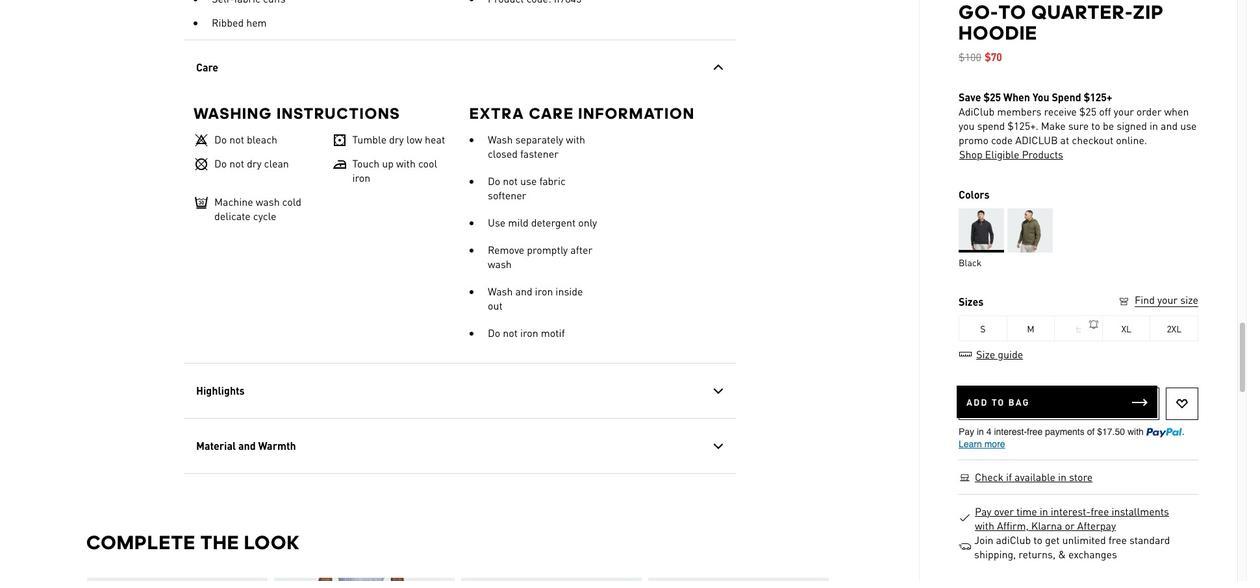 Task type: describe. For each thing, give the bounding box(es) containing it.
receive
[[1044, 105, 1077, 118]]

to inside the save $25 when you spend $125+ adiclub members receive $25 off your order when you spend $125+. make sure to be signed in and use promo code adiclub at checkout online. shop eligible products
[[1092, 119, 1101, 133]]

afterpay
[[1078, 519, 1116, 533]]

interest-
[[1051, 505, 1091, 518]]

touch up with cool iron
[[352, 157, 437, 185]]

shipping,
[[975, 548, 1016, 561]]

care
[[529, 104, 574, 123]]

cool
[[418, 157, 437, 170]]

remove promptly after wash
[[488, 243, 592, 271]]

remove
[[488, 243, 524, 257]]

you
[[1033, 90, 1050, 104]]

and for material and warmth
[[238, 439, 255, 453]]

store
[[1069, 470, 1093, 484]]

wash inside machine wash cold delicate cycle
[[256, 195, 279, 209]]

check if available in store
[[975, 470, 1093, 484]]

to for go-
[[999, 1, 1027, 23]]

with inside pay over time in interest-free installments with affirm, klarna or afterpay
[[975, 519, 995, 533]]

xl button
[[1103, 316, 1151, 342]]

wash for wash and iron inside out
[[488, 285, 513, 298]]

use mild detergent only
[[488, 216, 597, 229]]

washing
[[193, 104, 272, 123]]

off
[[1099, 105, 1111, 118]]

returns,
[[1019, 548, 1056, 561]]

up
[[382, 157, 393, 170]]

1 horizontal spatial $25
[[1080, 105, 1097, 118]]

do for do not use fabric softener
[[488, 174, 500, 188]]

go-to quarter-zip hoodie $100 $70
[[959, 1, 1164, 64]]

size guide link
[[959, 348, 1024, 361]]

in for interest-
[[1040, 505, 1048, 518]]

motif
[[541, 326, 565, 340]]

when
[[1165, 105, 1189, 118]]

cycle
[[253, 209, 276, 223]]

in for store
[[1058, 470, 1067, 484]]

shop
[[960, 147, 983, 161]]

promo
[[959, 133, 989, 147]]

use
[[488, 216, 505, 229]]

tour five-panel hat image
[[648, 578, 829, 581]]

$70
[[985, 50, 1002, 64]]

checkout
[[1072, 133, 1114, 147]]

adiclub
[[1016, 133, 1058, 147]]

spend
[[977, 119, 1005, 133]]

online.
[[1116, 133, 1147, 147]]

s
[[981, 323, 986, 335]]

and for wash and iron inside out
[[515, 285, 532, 298]]

highlights button
[[184, 364, 736, 418]]

do not use fabric softener
[[488, 174, 565, 202]]

0 vertical spatial dry
[[389, 133, 404, 146]]

softener
[[488, 188, 526, 202]]

spend
[[1052, 90, 1082, 104]]

order
[[1137, 105, 1162, 118]]

go-to 5-pocket golf pants image
[[274, 578, 454, 581]]

not for iron
[[503, 326, 517, 340]]

with for up
[[396, 157, 415, 170]]

wash separately with closed fastener
[[488, 133, 585, 160]]

fabric
[[539, 174, 565, 188]]

iron for wash and iron inside out
[[535, 285, 553, 298]]

care button
[[184, 40, 736, 95]]

highlights
[[196, 384, 244, 398]]

add
[[967, 396, 988, 408]]

wash inside remove promptly after wash
[[488, 257, 512, 271]]

do for do not dry clean
[[214, 157, 227, 170]]

time
[[1017, 505, 1037, 518]]

l button
[[1055, 316, 1103, 342]]

closed
[[488, 147, 517, 160]]

with for separately
[[566, 133, 585, 146]]

after
[[570, 243, 592, 257]]

product color: black image
[[959, 209, 1004, 253]]

promptly
[[527, 243, 568, 257]]

find your size
[[1135, 293, 1199, 307]]

fastener
[[520, 147, 558, 160]]

machine
[[214, 195, 253, 209]]

mesh ultimate365 tour print golf polo shirt image
[[87, 578, 267, 581]]

tumble
[[352, 133, 386, 146]]

size
[[976, 348, 995, 361]]

or
[[1065, 519, 1075, 533]]

detergent
[[531, 216, 575, 229]]

instructions
[[277, 104, 400, 123]]

ribbed hem
[[211, 16, 267, 29]]

be
[[1103, 119, 1114, 133]]

bleach
[[247, 133, 277, 146]]

use inside do not use fabric softener
[[520, 174, 537, 188]]

affirm,
[[997, 519, 1029, 533]]

code
[[991, 133, 1013, 147]]

your inside the save $25 when you spend $125+ adiclub members receive $25 off your order when you spend $125+. make sure to be signed in and use promo code adiclub at checkout online. shop eligible products
[[1114, 105, 1134, 118]]

find your size image
[[1118, 296, 1130, 308]]

clean
[[264, 157, 289, 170]]

free for interest-
[[1091, 505, 1109, 518]]

save $25 when you spend $125+ adiclub members receive $25 off your order when you spend $125+. make sure to be signed in and use promo code adiclub at checkout online. shop eligible products
[[959, 90, 1197, 161]]

quarter-
[[1032, 1, 1133, 23]]

size
[[1181, 293, 1199, 307]]

guide
[[998, 348, 1023, 361]]

only
[[578, 216, 597, 229]]

low
[[406, 133, 422, 146]]

your inside 'button'
[[1158, 293, 1178, 307]]

$125+.
[[1008, 119, 1039, 133]]

heat
[[425, 133, 445, 146]]

you
[[959, 119, 975, 133]]

care
[[196, 60, 218, 74]]

material
[[196, 439, 236, 453]]

warmth
[[258, 439, 296, 453]]

sizes
[[959, 295, 984, 309]]

pay over time in interest-free installments with affirm, klarna or afterpay link
[[975, 505, 1190, 533]]

adiclub
[[996, 533, 1031, 547]]



Task type: locate. For each thing, give the bounding box(es) containing it.
free up afterpay
[[1091, 505, 1109, 518]]

and inside the save $25 when you spend $125+ adiclub members receive $25 off your order when you spend $125+. make sure to be signed in and use promo code adiclub at checkout online. shop eligible products
[[1161, 119, 1178, 133]]

over
[[994, 505, 1014, 518]]

free
[[1091, 505, 1109, 518], [1109, 533, 1127, 547]]

2 horizontal spatial with
[[975, 519, 995, 533]]

when
[[1004, 90, 1030, 104]]

to up returns,
[[1034, 533, 1043, 547]]

not for bleach
[[229, 133, 244, 146]]

dry
[[389, 133, 404, 146], [247, 157, 261, 170]]

shop eligible products link
[[959, 147, 1064, 162]]

hem
[[246, 16, 267, 29]]

iron left inside
[[535, 285, 553, 298]]

wash inside wash and iron inside out
[[488, 285, 513, 298]]

1 vertical spatial $25
[[1080, 105, 1097, 118]]

2 vertical spatial in
[[1040, 505, 1048, 518]]

in inside the save $25 when you spend $125+ adiclub members receive $25 off your order when you spend $125+. make sure to be signed in and use promo code adiclub at checkout online. shop eligible products
[[1150, 119, 1158, 133]]

$25 up adiclub
[[984, 90, 1001, 104]]

to left the bag
[[992, 396, 1005, 408]]

information
[[578, 104, 695, 123]]

iron
[[352, 171, 370, 185], [535, 285, 553, 298], [520, 326, 538, 340]]

0 vertical spatial iron
[[352, 171, 370, 185]]

in down order
[[1150, 119, 1158, 133]]

to inside join adiclub to get unlimited free standard shipping, returns, & exchanges
[[1034, 533, 1043, 547]]

do down out
[[488, 326, 500, 340]]

wash up closed on the top of the page
[[488, 133, 513, 146]]

1 horizontal spatial your
[[1158, 293, 1178, 307]]

complete the look
[[86, 531, 300, 554]]

0 vertical spatial wash
[[256, 195, 279, 209]]

signed
[[1117, 119, 1147, 133]]

use left fabric
[[520, 174, 537, 188]]

0 horizontal spatial $25
[[984, 90, 1001, 104]]

tumble dry low heat
[[352, 133, 445, 146]]

0 horizontal spatial your
[[1114, 105, 1134, 118]]

free down afterpay
[[1109, 533, 1127, 547]]

1 vertical spatial to
[[992, 396, 1005, 408]]

iron inside wash and iron inside out
[[535, 285, 553, 298]]

do up softener
[[488, 174, 500, 188]]

sure
[[1069, 119, 1089, 133]]

in inside pay over time in interest-free installments with affirm, klarna or afterpay
[[1040, 505, 1048, 518]]

not left the bleach
[[229, 133, 244, 146]]

iron left motif on the left bottom of the page
[[520, 326, 538, 340]]

with right up at left top
[[396, 157, 415, 170]]

0 vertical spatial to
[[1092, 119, 1101, 133]]

$25 up "sure"
[[1080, 105, 1097, 118]]

wash up cycle
[[256, 195, 279, 209]]

0 horizontal spatial and
[[238, 439, 255, 453]]

not left motif on the left bottom of the page
[[503, 326, 517, 340]]

join
[[975, 533, 994, 547]]

1 vertical spatial your
[[1158, 293, 1178, 307]]

eligible
[[985, 147, 1020, 161]]

1 vertical spatial to
[[1034, 533, 1043, 547]]

1 horizontal spatial wash
[[488, 257, 512, 271]]

with up join
[[975, 519, 995, 533]]

use down "when"
[[1181, 119, 1197, 133]]

to inside button
[[992, 396, 1005, 408]]

not inside do not use fabric softener
[[503, 174, 517, 188]]

0 horizontal spatial dry
[[247, 157, 261, 170]]

to for add
[[992, 396, 1005, 408]]

separately
[[515, 133, 563, 146]]

1 vertical spatial in
[[1058, 470, 1067, 484]]

do not iron motif
[[488, 326, 565, 340]]

in inside button
[[1058, 470, 1067, 484]]

0 vertical spatial free
[[1091, 505, 1109, 518]]

1 vertical spatial and
[[515, 285, 532, 298]]

with inside wash separately with closed fastener
[[566, 133, 585, 146]]

not up softener
[[503, 174, 517, 188]]

1 horizontal spatial to
[[1092, 119, 1101, 133]]

0 horizontal spatial wash
[[256, 195, 279, 209]]

inside
[[555, 285, 583, 298]]

1 horizontal spatial use
[[1181, 119, 1197, 133]]

use inside the save $25 when you spend $125+ adiclub members receive $25 off your order when you spend $125+. make sure to be signed in and use promo code adiclub at checkout online. shop eligible products
[[1181, 119, 1197, 133]]

touch
[[352, 157, 379, 170]]

your left size
[[1158, 293, 1178, 307]]

and
[[1161, 119, 1178, 133], [515, 285, 532, 298], [238, 439, 255, 453]]

klarna
[[1032, 519, 1063, 533]]

1 vertical spatial with
[[396, 157, 415, 170]]

material and warmth button
[[184, 419, 736, 474]]

2 horizontal spatial and
[[1161, 119, 1178, 133]]

pay
[[975, 505, 992, 518]]

do inside do not use fabric softener
[[488, 174, 500, 188]]

do for do not bleach
[[214, 133, 227, 146]]

0 horizontal spatial in
[[1040, 505, 1048, 518]]

iron inside touch up with cool iron
[[352, 171, 370, 185]]

extra
[[469, 104, 524, 123]]

with inside touch up with cool iron
[[396, 157, 415, 170]]

bag
[[1009, 396, 1030, 408]]

0 vertical spatial with
[[566, 133, 585, 146]]

your
[[1114, 105, 1134, 118], [1158, 293, 1178, 307]]

iron down touch
[[352, 171, 370, 185]]

and inside button
[[238, 439, 255, 453]]

and down remove promptly after wash on the top left of the page
[[515, 285, 532, 298]]

1 vertical spatial wash
[[488, 257, 512, 271]]

list
[[86, 578, 833, 581]]

members
[[997, 105, 1042, 118]]

0 vertical spatial to
[[999, 1, 1027, 23]]

wash for wash separately with closed fastener
[[488, 133, 513, 146]]

with down extra care information
[[566, 133, 585, 146]]

at
[[1061, 133, 1070, 147]]

do down the do not bleach
[[214, 157, 227, 170]]

2 vertical spatial iron
[[520, 326, 538, 340]]

products
[[1022, 147, 1063, 161]]

0 vertical spatial $25
[[984, 90, 1001, 104]]

if
[[1006, 470, 1012, 484]]

wash inside wash separately with closed fastener
[[488, 133, 513, 146]]

1 vertical spatial dry
[[247, 157, 261, 170]]

do not dry clean
[[214, 157, 289, 170]]

&
[[1058, 548, 1066, 561]]

pay over time in interest-free installments with affirm, klarna or afterpay
[[975, 505, 1169, 533]]

make
[[1041, 119, 1066, 133]]

and left warmth
[[238, 439, 255, 453]]

ribbed
[[211, 16, 243, 29]]

0 vertical spatial your
[[1114, 105, 1134, 118]]

to inside go-to quarter-zip hoodie $100 $70
[[999, 1, 1027, 23]]

extra care information
[[469, 104, 695, 123]]

complete
[[86, 531, 195, 554]]

installments
[[1112, 505, 1169, 518]]

2 wash from the top
[[488, 285, 513, 298]]

2xl button
[[1151, 316, 1199, 342]]

iron for do not iron motif
[[520, 326, 538, 340]]

in up klarna
[[1040, 505, 1048, 518]]

delicate
[[214, 209, 250, 223]]

do for do not iron motif
[[488, 326, 500, 340]]

1 vertical spatial wash
[[488, 285, 513, 298]]

material and warmth
[[196, 439, 296, 453]]

do down washing
[[214, 133, 227, 146]]

your up signed
[[1114, 105, 1134, 118]]

1 wash from the top
[[488, 133, 513, 146]]

exchanges
[[1069, 548, 1117, 561]]

go-to spikeless 1 golf shoes image
[[461, 578, 642, 581]]

and down "when"
[[1161, 119, 1178, 133]]

dry left low
[[389, 133, 404, 146]]

0 vertical spatial wash
[[488, 133, 513, 146]]

0 vertical spatial use
[[1181, 119, 1197, 133]]

mild
[[508, 216, 528, 229]]

1 vertical spatial free
[[1109, 533, 1127, 547]]

get
[[1045, 533, 1060, 547]]

0 horizontal spatial to
[[1034, 533, 1043, 547]]

not down the do not bleach
[[229, 157, 244, 170]]

2 vertical spatial and
[[238, 439, 255, 453]]

zip
[[1133, 1, 1164, 23]]

dry left clean
[[247, 157, 261, 170]]

0 vertical spatial and
[[1161, 119, 1178, 133]]

in left store on the right bottom of the page
[[1058, 470, 1067, 484]]

not for dry
[[229, 157, 244, 170]]

adiclub
[[959, 105, 995, 118]]

wash down remove
[[488, 257, 512, 271]]

1 horizontal spatial and
[[515, 285, 532, 298]]

free for unlimited
[[1109, 533, 1127, 547]]

machine wash cold delicate cycle
[[214, 195, 301, 223]]

wash up out
[[488, 285, 513, 298]]

0 horizontal spatial with
[[396, 157, 415, 170]]

and inside wash and iron inside out
[[515, 285, 532, 298]]

add to bag
[[967, 396, 1030, 408]]

product color: olive strata image
[[1008, 209, 1053, 253]]

0 vertical spatial in
[[1150, 119, 1158, 133]]

1 vertical spatial use
[[520, 174, 537, 188]]

1 horizontal spatial dry
[[389, 133, 404, 146]]

1 vertical spatial iron
[[535, 285, 553, 298]]

$125+
[[1084, 90, 1113, 104]]

to up $70
[[999, 1, 1027, 23]]

not for use
[[503, 174, 517, 188]]

check
[[975, 470, 1004, 484]]

colors
[[959, 188, 990, 201]]

hoodie
[[959, 21, 1038, 44]]

check if available in store button
[[975, 470, 1093, 485]]

1 horizontal spatial with
[[566, 133, 585, 146]]

free inside pay over time in interest-free installments with affirm, klarna or afterpay
[[1091, 505, 1109, 518]]

2 horizontal spatial in
[[1150, 119, 1158, 133]]

save
[[959, 90, 981, 104]]

use
[[1181, 119, 1197, 133], [520, 174, 537, 188]]

out
[[488, 299, 502, 312]]

0 horizontal spatial use
[[520, 174, 537, 188]]

1 horizontal spatial in
[[1058, 470, 1067, 484]]

unlimited
[[1062, 533, 1106, 547]]

$100
[[959, 50, 982, 64]]

to left be
[[1092, 119, 1101, 133]]

free inside join adiclub to get unlimited free standard shipping, returns, & exchanges
[[1109, 533, 1127, 547]]

2 vertical spatial with
[[975, 519, 995, 533]]



Task type: vqa. For each thing, say whether or not it's contained in the screenshot.
USE MILD DETERGENT ONLY
yes



